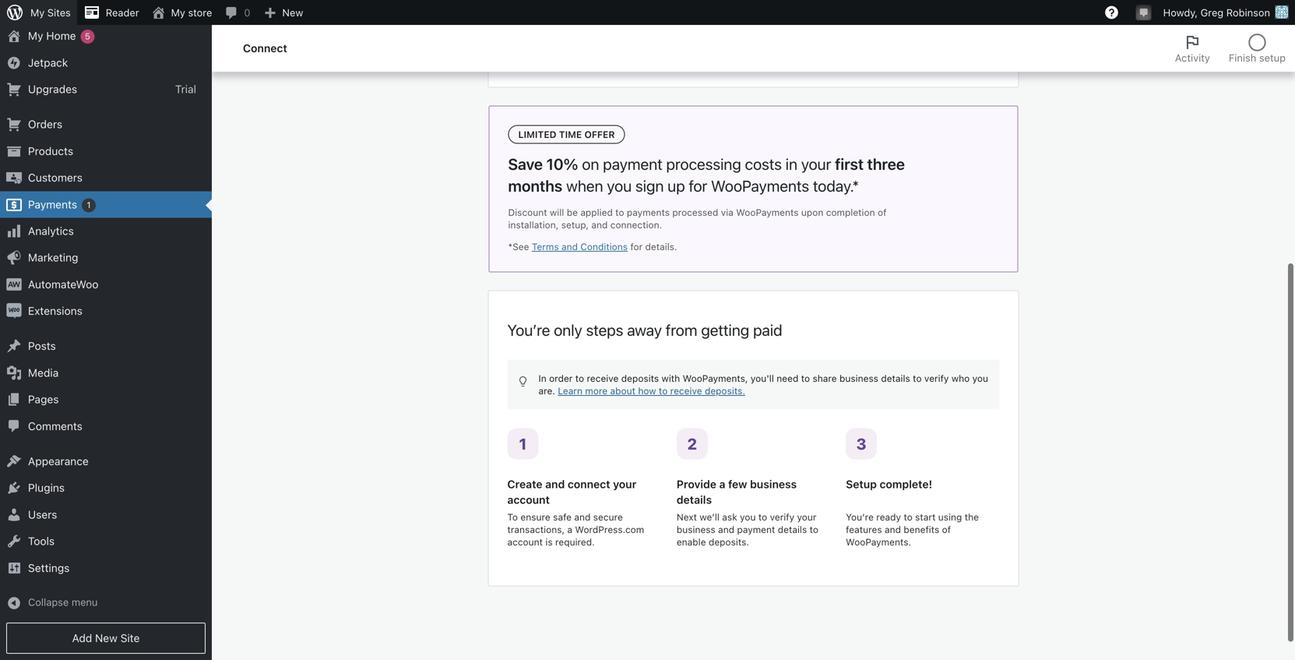 Task type: describe. For each thing, give the bounding box(es) containing it.
discount
[[508, 207, 548, 218]]

how
[[638, 385, 657, 396]]

*see
[[508, 241, 530, 252]]

complete!
[[880, 478, 933, 491]]

receive inside 'in order to receive deposits with woopayments, you'll need to share business details to verify who you are.'
[[587, 373, 619, 384]]

products
[[28, 144, 73, 157]]

jetpack
[[28, 56, 68, 69]]

home
[[46, 29, 76, 42]]

steps
[[586, 321, 624, 339]]

posts link
[[0, 333, 212, 360]]

learn more about how to receive deposits. button
[[558, 385, 746, 396]]

marketing link
[[0, 244, 212, 271]]

reader
[[106, 7, 139, 18]]

ready
[[877, 512, 902, 523]]

posts
[[28, 340, 56, 352]]

collapse menu button
[[0, 590, 212, 616]]

connect
[[243, 42, 287, 54]]

away
[[628, 321, 662, 339]]

required.
[[556, 537, 595, 548]]

verify inside provide a few business details next we'll ask you to verify your business and payment details to enable deposits.
[[770, 512, 795, 523]]

start
[[916, 512, 936, 523]]

to
[[508, 512, 518, 523]]

terms
[[532, 241, 559, 252]]

you're for you're ready to start using the features and benefits of woopayments.
[[846, 512, 874, 523]]

in
[[786, 155, 798, 173]]

three
[[868, 155, 905, 173]]

learn
[[558, 385, 583, 396]]

settings link
[[0, 555, 212, 581]]

robinson
[[1227, 7, 1271, 18]]

settings
[[28, 561, 70, 574]]

payment inside provide a few business details next we'll ask you to verify your business and payment details to enable deposits.
[[738, 524, 776, 535]]

transactions,
[[508, 524, 565, 535]]

your inside create and connect your account to ensure safe and secure transactions, a wordpress.com account is required.
[[613, 478, 637, 491]]

analytics
[[28, 224, 74, 237]]

tab list containing activity
[[1166, 25, 1296, 72]]

media
[[28, 366, 59, 379]]

provide a few business details next we'll ask you to verify your business and payment details to enable deposits.
[[677, 478, 819, 548]]

plugins
[[28, 481, 65, 494]]

woopayments,
[[683, 373, 748, 384]]

to left who
[[913, 373, 922, 384]]

setup,
[[562, 220, 589, 230]]

installation,
[[508, 220, 559, 230]]

for for details.
[[631, 241, 643, 252]]

appearance link
[[0, 448, 212, 475]]

when
[[567, 177, 604, 195]]

my sites
[[30, 7, 71, 18]]

setup
[[1260, 52, 1286, 64]]

you inside provide a few business details next we'll ask you to verify your business and payment details to enable deposits.
[[740, 512, 756, 523]]

your inside provide a few business details next we'll ask you to verify your business and payment details to enable deposits.
[[798, 512, 817, 523]]

my for sites
[[30, 7, 45, 18]]

*see terms and conditions for details.
[[508, 241, 678, 252]]

deposits
[[622, 373, 659, 384]]

1 vertical spatial business
[[750, 478, 797, 491]]

0 link
[[218, 0, 257, 25]]

marketing
[[28, 251, 78, 264]]

payments 1
[[28, 198, 91, 211]]

orders link
[[0, 111, 212, 138]]

with
[[662, 373, 680, 384]]

extensions
[[28, 304, 83, 317]]

share
[[813, 373, 837, 384]]

setup
[[846, 478, 877, 491]]

you're for you're only steps away from getting paid
[[508, 321, 550, 339]]

on
[[582, 155, 600, 173]]

secure
[[594, 512, 623, 523]]

getting
[[702, 321, 750, 339]]

to right "need"
[[802, 373, 810, 384]]

ask
[[723, 512, 738, 523]]

2 vertical spatial details
[[778, 524, 807, 535]]

0 vertical spatial payment
[[603, 155, 663, 173]]

to up learn
[[576, 373, 585, 384]]

and down setup,
[[562, 241, 578, 252]]

we'll
[[700, 512, 720, 523]]

collapse menu
[[28, 596, 98, 608]]

0 horizontal spatial you
[[607, 177, 632, 195]]

howdy,
[[1164, 7, 1199, 18]]

activity button
[[1166, 25, 1220, 72]]

you'll
[[751, 373, 774, 384]]

create
[[508, 478, 543, 491]]

2 vertical spatial business
[[677, 524, 716, 535]]

store
[[188, 7, 212, 18]]

need
[[777, 373, 799, 384]]

analytics link
[[0, 218, 212, 244]]

users link
[[0, 501, 212, 528]]

appearance
[[28, 455, 89, 468]]

learn more about how to receive deposits.
[[558, 385, 746, 396]]

limited
[[519, 129, 557, 140]]

media link
[[0, 360, 212, 386]]

upgrades
[[28, 83, 77, 95]]

add new site link
[[6, 623, 206, 654]]

months
[[508, 177, 563, 195]]

add
[[72, 632, 92, 644]]

benefits
[[904, 524, 940, 535]]



Task type: locate. For each thing, give the bounding box(es) containing it.
a left few
[[720, 478, 726, 491]]

add new site
[[72, 632, 140, 644]]

tab list
[[1166, 25, 1296, 72]]

1 horizontal spatial new
[[282, 7, 303, 18]]

to down with
[[659, 385, 668, 396]]

up
[[668, 177, 685, 195]]

for right up
[[689, 177, 708, 195]]

finish setup
[[1230, 52, 1286, 64]]

connection.
[[611, 220, 662, 230]]

0 vertical spatial you're
[[508, 321, 550, 339]]

1 vertical spatial payment
[[738, 524, 776, 535]]

my home 5
[[28, 29, 90, 42]]

1 vertical spatial of
[[943, 524, 951, 535]]

my for home
[[28, 29, 43, 42]]

and
[[592, 220, 608, 230], [562, 241, 578, 252], [546, 478, 565, 491], [575, 512, 591, 523], [719, 524, 735, 535], [885, 524, 902, 535]]

order
[[549, 373, 573, 384]]

using
[[939, 512, 963, 523]]

0 horizontal spatial for
[[631, 241, 643, 252]]

2 horizontal spatial details
[[882, 373, 911, 384]]

trial
[[175, 83, 196, 95]]

you right the ask
[[740, 512, 756, 523]]

verify inside 'in order to receive deposits with woopayments, you'll need to share business details to verify who you are.'
[[925, 373, 949, 384]]

0 vertical spatial 1
[[87, 200, 91, 210]]

a inside provide a few business details next we'll ask you to verify your business and payment details to enable deposits.
[[720, 478, 726, 491]]

2 vertical spatial your
[[798, 512, 817, 523]]

tools link
[[0, 528, 212, 555]]

customers link
[[0, 164, 212, 191]]

sign
[[636, 177, 664, 195]]

offer
[[585, 129, 615, 140]]

provide
[[677, 478, 717, 491]]

account down the transactions,
[[508, 537, 543, 548]]

costs
[[745, 155, 782, 173]]

today.*
[[813, 177, 860, 195]]

0 vertical spatial woopayments
[[712, 177, 810, 195]]

details
[[882, 373, 911, 384], [677, 493, 712, 506], [778, 524, 807, 535]]

when you sign up for woopayments today.*
[[563, 177, 860, 195]]

details left 'features'
[[778, 524, 807, 535]]

details down provide
[[677, 493, 712, 506]]

upon
[[802, 207, 824, 218]]

features
[[846, 524, 883, 535]]

you inside 'in order to receive deposits with woopayments, you'll need to share business details to verify who you are.'
[[973, 373, 989, 384]]

1 vertical spatial your
[[613, 478, 637, 491]]

processed
[[673, 207, 719, 218]]

to right the ask
[[759, 512, 768, 523]]

create and connect your account to ensure safe and secure transactions, a wordpress.com account is required.
[[508, 478, 645, 548]]

business inside 'in order to receive deposits with woopayments, you'll need to share business details to verify who you are.'
[[840, 373, 879, 384]]

0 vertical spatial new
[[282, 7, 303, 18]]

1 horizontal spatial of
[[943, 524, 951, 535]]

1 horizontal spatial you
[[740, 512, 756, 523]]

completion
[[827, 207, 876, 218]]

receive up more on the bottom left of page
[[587, 373, 619, 384]]

payment
[[603, 155, 663, 173], [738, 524, 776, 535]]

0 horizontal spatial a
[[568, 524, 573, 535]]

plugins link
[[0, 475, 212, 501]]

collapse
[[28, 596, 69, 608]]

1 vertical spatial woopayments
[[737, 207, 799, 218]]

to left start
[[904, 512, 913, 523]]

via
[[721, 207, 734, 218]]

0 vertical spatial your
[[802, 155, 832, 173]]

in order to receive deposits with woopayments, you'll need to share business details to verify who you are.
[[539, 373, 989, 396]]

1 horizontal spatial you're
[[846, 512, 874, 523]]

safe
[[553, 512, 572, 523]]

2
[[688, 435, 697, 453]]

are.
[[539, 385, 556, 396]]

deposits. inside provide a few business details next we'll ask you to verify your business and payment details to enable deposits.
[[709, 537, 750, 548]]

woopayments down costs
[[712, 177, 810, 195]]

my left sites
[[30, 7, 45, 18]]

1 vertical spatial details
[[677, 493, 712, 506]]

woopayments right via
[[737, 207, 799, 218]]

to inside discount will be applied to payments processed via woopayments upon completion of installation, setup, and connection.
[[616, 207, 625, 218]]

business right few
[[750, 478, 797, 491]]

only
[[554, 321, 583, 339]]

payment up the sign
[[603, 155, 663, 173]]

0 vertical spatial account
[[508, 493, 550, 506]]

in
[[539, 373, 547, 384]]

and down the ask
[[719, 524, 735, 535]]

10%
[[547, 155, 579, 173]]

1 horizontal spatial a
[[720, 478, 726, 491]]

extensions link
[[0, 298, 212, 324]]

1 vertical spatial you're
[[846, 512, 874, 523]]

woopayments
[[712, 177, 810, 195], [737, 207, 799, 218]]

greg
[[1201, 7, 1224, 18]]

5
[[85, 31, 90, 41]]

0 vertical spatial you
[[607, 177, 632, 195]]

conditions
[[581, 241, 628, 252]]

jetpack link
[[0, 49, 212, 76]]

of inside you're ready to start using the features and benefits of woopayments.
[[943, 524, 951, 535]]

0 horizontal spatial 1
[[87, 200, 91, 210]]

1 inside payments 1
[[87, 200, 91, 210]]

and inside discount will be applied to payments processed via woopayments upon completion of installation, setup, and connection.
[[592, 220, 608, 230]]

0
[[244, 7, 250, 18]]

1 account from the top
[[508, 493, 550, 506]]

for down connection.
[[631, 241, 643, 252]]

your
[[802, 155, 832, 173], [613, 478, 637, 491], [798, 512, 817, 523]]

my down the "my sites" link
[[28, 29, 43, 42]]

you
[[607, 177, 632, 195], [973, 373, 989, 384], [740, 512, 756, 523]]

0 vertical spatial of
[[878, 207, 887, 218]]

business right share
[[840, 373, 879, 384]]

save 10% on payment processing costs in your
[[508, 155, 836, 173]]

to inside you're ready to start using the features and benefits of woopayments.
[[904, 512, 913, 523]]

enable
[[677, 537, 706, 548]]

1 vertical spatial account
[[508, 537, 543, 548]]

1 vertical spatial verify
[[770, 512, 795, 523]]

products link
[[0, 138, 212, 164]]

to left 'features'
[[810, 524, 819, 535]]

0 vertical spatial receive
[[587, 373, 619, 384]]

new left the site
[[95, 632, 118, 644]]

1 horizontal spatial for
[[689, 177, 708, 195]]

next
[[677, 512, 697, 523]]

a up required.
[[568, 524, 573, 535]]

2 vertical spatial you
[[740, 512, 756, 523]]

comments
[[28, 419, 83, 432]]

you're only steps away from getting paid
[[508, 321, 783, 339]]

1 up create
[[519, 435, 527, 453]]

woopayments inside discount will be applied to payments processed via woopayments upon completion of installation, setup, and connection.
[[737, 207, 799, 218]]

and down ready in the right of the page
[[885, 524, 902, 535]]

0 horizontal spatial of
[[878, 207, 887, 218]]

new up "connect"
[[282, 7, 303, 18]]

my sites link
[[0, 0, 77, 25]]

2 horizontal spatial business
[[840, 373, 879, 384]]

a
[[720, 478, 726, 491], [568, 524, 573, 535]]

you right who
[[973, 373, 989, 384]]

1 vertical spatial you
[[973, 373, 989, 384]]

1 vertical spatial new
[[95, 632, 118, 644]]

processing
[[667, 155, 742, 173]]

0 horizontal spatial new
[[95, 632, 118, 644]]

1 vertical spatial deposits.
[[709, 537, 750, 548]]

my left store
[[171, 7, 185, 18]]

0 vertical spatial for
[[689, 177, 708, 195]]

details inside 'in order to receive deposits with woopayments, you'll need to share business details to verify who you are.'
[[882, 373, 911, 384]]

users
[[28, 508, 57, 521]]

1 up analytics link
[[87, 200, 91, 210]]

0 horizontal spatial receive
[[587, 373, 619, 384]]

of right completion in the right of the page
[[878, 207, 887, 218]]

verify
[[925, 373, 949, 384], [770, 512, 795, 523]]

deposits. down "woopayments,"
[[705, 385, 746, 396]]

3
[[857, 435, 867, 453]]

0 horizontal spatial verify
[[770, 512, 795, 523]]

ensure
[[521, 512, 551, 523]]

and inside you're ready to start using the features and benefits of woopayments.
[[885, 524, 902, 535]]

new link
[[257, 0, 310, 25]]

and right safe
[[575, 512, 591, 523]]

new inside add new site link
[[95, 632, 118, 644]]

notification image
[[1138, 5, 1151, 18]]

be
[[567, 207, 578, 218]]

2 account from the top
[[508, 537, 543, 548]]

of
[[878, 207, 887, 218], [943, 524, 951, 535]]

and right create
[[546, 478, 565, 491]]

for for woopayments
[[689, 177, 708, 195]]

0 vertical spatial deposits.
[[705, 385, 746, 396]]

0 horizontal spatial you're
[[508, 321, 550, 339]]

0 vertical spatial verify
[[925, 373, 949, 384]]

wordpress.com
[[575, 524, 645, 535]]

1 vertical spatial for
[[631, 241, 643, 252]]

connect
[[568, 478, 611, 491]]

1 horizontal spatial payment
[[738, 524, 776, 535]]

activity
[[1176, 52, 1211, 64]]

few
[[729, 478, 748, 491]]

to up connection.
[[616, 207, 625, 218]]

1 horizontal spatial details
[[778, 524, 807, 535]]

0 vertical spatial a
[[720, 478, 726, 491]]

2 horizontal spatial you
[[973, 373, 989, 384]]

1 vertical spatial a
[[568, 524, 573, 535]]

sites
[[47, 7, 71, 18]]

you're up 'features'
[[846, 512, 874, 523]]

1
[[87, 200, 91, 210], [519, 435, 527, 453]]

of inside discount will be applied to payments processed via woopayments upon completion of installation, setup, and connection.
[[878, 207, 887, 218]]

receive down with
[[671, 385, 703, 396]]

0 vertical spatial business
[[840, 373, 879, 384]]

1 horizontal spatial business
[[750, 478, 797, 491]]

you're inside you're ready to start using the features and benefits of woopayments.
[[846, 512, 874, 523]]

1 vertical spatial 1
[[519, 435, 527, 453]]

1 horizontal spatial 1
[[519, 435, 527, 453]]

0 horizontal spatial details
[[677, 493, 712, 506]]

1 horizontal spatial verify
[[925, 373, 949, 384]]

my for store
[[171, 7, 185, 18]]

0 horizontal spatial payment
[[603, 155, 663, 173]]

details left who
[[882, 373, 911, 384]]

you left the sign
[[607, 177, 632, 195]]

account down create
[[508, 493, 550, 506]]

and down applied
[[592, 220, 608, 230]]

you're ready to start using the features and benefits of woopayments.
[[846, 512, 980, 548]]

0 horizontal spatial business
[[677, 524, 716, 535]]

setup complete!
[[846, 478, 933, 491]]

business up enable
[[677, 524, 716, 535]]

you're left only
[[508, 321, 550, 339]]

payment down the ask
[[738, 524, 776, 535]]

of down using
[[943, 524, 951, 535]]

verify right the ask
[[770, 512, 795, 523]]

reader link
[[77, 0, 145, 25]]

time
[[559, 129, 582, 140]]

receive
[[587, 373, 619, 384], [671, 385, 703, 396]]

1 vertical spatial receive
[[671, 385, 703, 396]]

pages link
[[0, 386, 212, 413]]

finish setup button
[[1220, 25, 1296, 72]]

and inside provide a few business details next we'll ask you to verify your business and payment details to enable deposits.
[[719, 524, 735, 535]]

deposits. down the ask
[[709, 537, 750, 548]]

1 horizontal spatial receive
[[671, 385, 703, 396]]

toolbar navigation
[[0, 0, 1296, 28]]

0 vertical spatial details
[[882, 373, 911, 384]]

automatewoo link
[[0, 271, 212, 298]]

customers
[[28, 171, 83, 184]]

will
[[550, 207, 564, 218]]

you're
[[508, 321, 550, 339], [846, 512, 874, 523]]

my store link
[[145, 0, 218, 25]]

a inside create and connect your account to ensure safe and secure transactions, a wordpress.com account is required.
[[568, 524, 573, 535]]

verify left who
[[925, 373, 949, 384]]

new inside new link
[[282, 7, 303, 18]]



Task type: vqa. For each thing, say whether or not it's contained in the screenshot.


